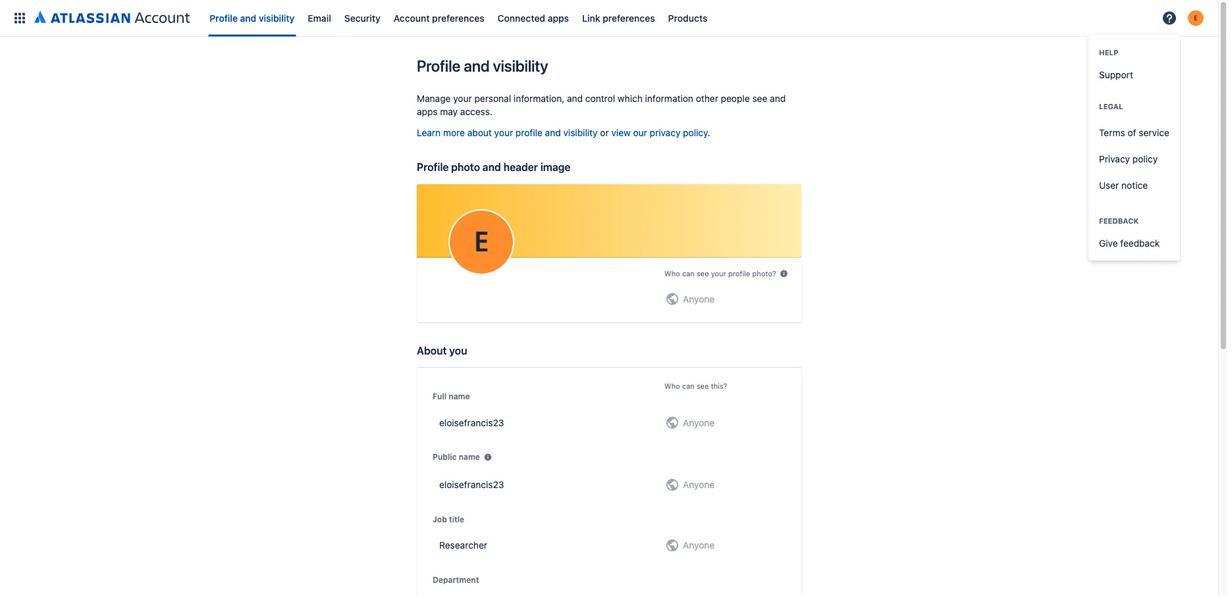 Task type: describe. For each thing, give the bounding box(es) containing it.
privacy policy
[[1100, 154, 1159, 165]]

who for who can see your profile photo?
[[665, 270, 681, 278]]

visibility inside manage profile menu element
[[259, 13, 295, 23]]

who for who can see this?
[[665, 382, 681, 391]]

.
[[708, 127, 711, 138]]

you
[[450, 345, 467, 357]]

control
[[586, 93, 616, 104]]

job title
[[433, 515, 465, 524]]

switch to... image
[[12, 10, 28, 26]]

title
[[449, 515, 465, 524]]

profile for photo?
[[729, 270, 751, 278]]

terms of service link
[[1089, 120, 1181, 146]]

public
[[433, 453, 457, 462]]

about
[[468, 127, 492, 138]]

profile for and
[[516, 127, 543, 138]]

connected apps link
[[494, 8, 573, 29]]

more
[[443, 127, 465, 138]]

terms
[[1100, 127, 1126, 138]]

3 anyone from the top
[[683, 480, 715, 491]]

photo?
[[753, 270, 777, 278]]

feedback
[[1121, 238, 1161, 249]]

give feedback button
[[1089, 231, 1181, 257]]

anyone for can
[[683, 294, 715, 305]]

terms of service
[[1100, 127, 1170, 138]]

help image
[[1162, 10, 1178, 26]]

job
[[433, 515, 447, 524]]

account preferences
[[394, 13, 485, 23]]

1 vertical spatial profile
[[417, 57, 461, 75]]

view
[[612, 127, 631, 138]]

department
[[433, 576, 479, 585]]

account preferences link
[[390, 8, 489, 29]]

profile and visibility link
[[206, 8, 299, 29]]

researcher
[[439, 541, 488, 551]]

which
[[618, 93, 643, 104]]

give
[[1100, 238, 1119, 249]]

photo
[[452, 161, 480, 174]]

notice
[[1122, 180, 1149, 191]]

user
[[1100, 180, 1120, 191]]

and inside manage profile menu element
[[240, 13, 257, 23]]

full name
[[433, 392, 470, 402]]

1 vertical spatial profile and visibility
[[417, 57, 548, 75]]

give feedback
[[1100, 238, 1161, 249]]

your inside manage your personal information, and control which information other people see and apps may access.
[[454, 93, 472, 104]]

link preferences link
[[579, 8, 659, 29]]

privacy policy link
[[1089, 146, 1181, 173]]

this?
[[711, 382, 728, 391]]

1 eloisefrancis23 from the top
[[439, 418, 504, 429]]

people
[[721, 93, 750, 104]]

link
[[583, 13, 601, 23]]

learn
[[417, 127, 441, 138]]

privacy
[[1100, 154, 1131, 165]]

service
[[1139, 127, 1170, 138]]

feedback group
[[1089, 203, 1181, 261]]

products link
[[665, 8, 712, 29]]

security link
[[341, 8, 385, 29]]

account image
[[1189, 10, 1204, 26]]

help group
[[1089, 34, 1181, 92]]

full
[[433, 392, 447, 402]]

see for who can see this?
[[697, 382, 709, 391]]

products
[[669, 13, 708, 23]]

connected apps
[[498, 13, 569, 23]]

2 vertical spatial visibility
[[564, 127, 598, 138]]

header
[[504, 161, 538, 174]]

email
[[308, 13, 331, 23]]



Task type: vqa. For each thing, say whether or not it's contained in the screenshot.
bottommost Google
no



Task type: locate. For each thing, give the bounding box(es) containing it.
0 vertical spatial can
[[683, 270, 695, 278]]

0 horizontal spatial visibility
[[259, 13, 295, 23]]

policy right privacy
[[683, 127, 708, 138]]

1 vertical spatial see
[[697, 270, 709, 278]]

your
[[454, 93, 472, 104], [495, 127, 513, 138], [711, 270, 727, 278]]

preferences right link at the left of the page
[[603, 13, 655, 23]]

learn more about your profile and visibility or view our privacy policy .
[[417, 127, 711, 138]]

group
[[1089, 116, 1181, 203]]

profile inside banner
[[210, 13, 238, 23]]

1 preferences from the left
[[432, 13, 485, 23]]

1 vertical spatial your
[[495, 127, 513, 138]]

personal
[[475, 93, 511, 104]]

profile
[[210, 13, 238, 23], [417, 57, 461, 75], [417, 161, 449, 174]]

0 vertical spatial profile
[[516, 127, 543, 138]]

privacy
[[650, 127, 681, 138]]

0 vertical spatial policy
[[683, 127, 708, 138]]

visibility left email
[[259, 13, 295, 23]]

policy down service
[[1133, 154, 1159, 165]]

apps left link at the left of the page
[[548, 13, 569, 23]]

support link
[[1089, 62, 1181, 88]]

see
[[753, 93, 768, 104], [697, 270, 709, 278], [697, 382, 709, 391]]

account
[[394, 13, 430, 23]]

4 anyone from the top
[[683, 541, 715, 551]]

visibility left or on the left top of page
[[564, 127, 598, 138]]

can for your
[[683, 270, 695, 278]]

feedback
[[1100, 217, 1139, 226]]

1 who from the top
[[665, 270, 681, 278]]

public name
[[433, 453, 480, 462]]

apps
[[548, 13, 569, 23], [417, 106, 438, 117]]

0 vertical spatial visibility
[[259, 13, 295, 23]]

or
[[601, 127, 609, 138]]

see for who can see your profile photo?
[[697, 270, 709, 278]]

can for this?
[[683, 382, 695, 391]]

see right people
[[753, 93, 768, 104]]

access.
[[461, 106, 493, 117]]

about you
[[417, 345, 467, 357]]

support
[[1100, 70, 1134, 80]]

eloisefrancis23 down full name
[[439, 418, 504, 429]]

your for learn
[[495, 127, 513, 138]]

apps inside manage your personal information, and control which information other people see and apps may access.
[[417, 106, 438, 117]]

profile and visibility
[[210, 13, 295, 23], [417, 57, 548, 75]]

0 horizontal spatial policy
[[683, 127, 708, 138]]

preferences for account preferences
[[432, 13, 485, 23]]

profile left photo?
[[729, 270, 751, 278]]

1 can from the top
[[683, 270, 695, 278]]

legal
[[1100, 102, 1124, 111]]

eloisefrancis23 down public name
[[439, 480, 504, 491]]

2 anyone from the top
[[683, 418, 715, 429]]

can
[[683, 270, 695, 278], [683, 382, 695, 391]]

1 horizontal spatial profile
[[729, 270, 751, 278]]

preferences for link preferences
[[603, 13, 655, 23]]

1 vertical spatial visibility
[[493, 57, 548, 75]]

2 horizontal spatial visibility
[[564, 127, 598, 138]]

user notice link
[[1089, 173, 1181, 199]]

your up the may
[[454, 93, 472, 104]]

0 vertical spatial profile
[[210, 13, 238, 23]]

name for full name
[[449, 392, 470, 402]]

0 horizontal spatial profile and visibility
[[210, 13, 295, 23]]

0 vertical spatial your
[[454, 93, 472, 104]]

1 horizontal spatial preferences
[[603, 13, 655, 23]]

name
[[449, 392, 470, 402], [459, 453, 480, 462]]

preferences right account
[[432, 13, 485, 23]]

may
[[440, 106, 458, 117]]

view our privacy policy link
[[612, 127, 708, 138]]

eloisefrancis23
[[439, 418, 504, 429], [439, 480, 504, 491]]

anyone for name
[[683, 418, 715, 429]]

1 horizontal spatial apps
[[548, 13, 569, 23]]

who
[[665, 270, 681, 278], [665, 382, 681, 391]]

2 preferences from the left
[[603, 13, 655, 23]]

1 horizontal spatial visibility
[[493, 57, 548, 75]]

visibility up information,
[[493, 57, 548, 75]]

profile photo and header image
[[417, 161, 571, 174]]

1 vertical spatial can
[[683, 382, 695, 391]]

1 vertical spatial eloisefrancis23
[[439, 480, 504, 491]]

1 vertical spatial profile
[[729, 270, 751, 278]]

manage
[[417, 93, 451, 104]]

0 vertical spatial profile and visibility
[[210, 13, 295, 23]]

who can see your profile photo?
[[665, 270, 777, 278]]

0 horizontal spatial preferences
[[432, 13, 485, 23]]

and
[[240, 13, 257, 23], [464, 57, 490, 75], [567, 93, 583, 104], [770, 93, 786, 104], [545, 127, 561, 138], [483, 161, 501, 174]]

name right public
[[459, 453, 480, 462]]

anyone for title
[[683, 541, 715, 551]]

connected
[[498, 13, 546, 23]]

2 who from the top
[[665, 382, 681, 391]]

1 anyone from the top
[[683, 294, 715, 305]]

banner containing profile and visibility
[[0, 0, 1219, 37]]

apps down 'manage'
[[417, 106, 438, 117]]

user notice
[[1100, 180, 1149, 191]]

1 vertical spatial apps
[[417, 106, 438, 117]]

preferences
[[432, 13, 485, 23], [603, 13, 655, 23]]

your right about
[[495, 127, 513, 138]]

help
[[1100, 48, 1119, 57]]

about
[[417, 345, 447, 357]]

anyone
[[683, 294, 715, 305], [683, 418, 715, 429], [683, 480, 715, 491], [683, 541, 715, 551]]

visibility
[[259, 13, 295, 23], [493, 57, 548, 75], [564, 127, 598, 138]]

link preferences
[[583, 13, 655, 23]]

banner
[[0, 0, 1219, 37]]

2 vertical spatial profile
[[417, 161, 449, 174]]

information,
[[514, 93, 565, 104]]

0 vertical spatial name
[[449, 392, 470, 402]]

2 horizontal spatial your
[[711, 270, 727, 278]]

1 vertical spatial policy
[[1133, 154, 1159, 165]]

name right full
[[449, 392, 470, 402]]

who can see this?
[[665, 382, 728, 391]]

0 horizontal spatial your
[[454, 93, 472, 104]]

security
[[344, 13, 381, 23]]

image
[[541, 161, 571, 174]]

see inside manage your personal information, and control which information other people see and apps may access.
[[753, 93, 768, 104]]

your for who
[[711, 270, 727, 278]]

other
[[696, 93, 719, 104]]

learn more about your profile and visibility link
[[417, 127, 598, 138]]

0 horizontal spatial profile
[[516, 127, 543, 138]]

policy
[[683, 127, 708, 138], [1133, 154, 1159, 165]]

group containing terms of service
[[1089, 116, 1181, 203]]

information
[[645, 93, 694, 104]]

see left photo?
[[697, 270, 709, 278]]

2 eloisefrancis23 from the top
[[439, 480, 504, 491]]

0 vertical spatial who
[[665, 270, 681, 278]]

name for public name
[[459, 453, 480, 462]]

of
[[1128, 127, 1137, 138]]

1 horizontal spatial profile and visibility
[[417, 57, 548, 75]]

0 vertical spatial apps
[[548, 13, 569, 23]]

manage your personal information, and control which information other people see and apps may access.
[[417, 93, 786, 117]]

your left photo?
[[711, 270, 727, 278]]

0 vertical spatial eloisefrancis23
[[439, 418, 504, 429]]

2 vertical spatial your
[[711, 270, 727, 278]]

2 can from the top
[[683, 382, 695, 391]]

2 vertical spatial see
[[697, 382, 709, 391]]

email link
[[304, 8, 335, 29]]

profile
[[516, 127, 543, 138], [729, 270, 751, 278]]

profile up header
[[516, 127, 543, 138]]

1 vertical spatial name
[[459, 453, 480, 462]]

policy inside legal group
[[1133, 154, 1159, 165]]

0 horizontal spatial apps
[[417, 106, 438, 117]]

1 horizontal spatial policy
[[1133, 154, 1159, 165]]

manage profile menu element
[[8, 0, 1158, 37]]

our
[[634, 127, 648, 138]]

legal group
[[1089, 88, 1181, 207]]

1 horizontal spatial your
[[495, 127, 513, 138]]

1 vertical spatial who
[[665, 382, 681, 391]]

0 vertical spatial see
[[753, 93, 768, 104]]

see left this?
[[697, 382, 709, 391]]

apps inside manage profile menu element
[[548, 13, 569, 23]]

profile and visibility inside profile and visibility link
[[210, 13, 295, 23]]



